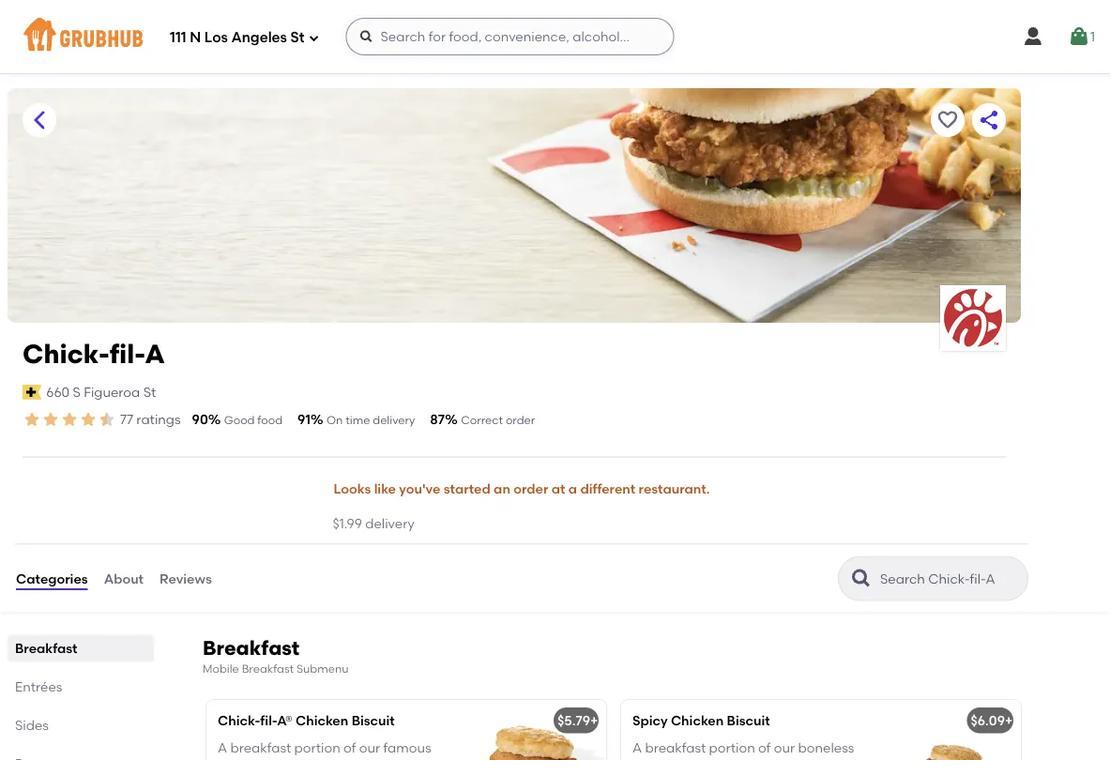 Task type: vqa. For each thing, say whether or not it's contained in the screenshot.
order
yes



Task type: locate. For each thing, give the bounding box(es) containing it.
0 vertical spatial delivery
[[373, 414, 415, 427]]

order right correct
[[506, 414, 535, 427]]

figueroa
[[84, 384, 140, 400]]

st left svg icon at the left top
[[291, 29, 305, 46]]

breakfast inside "tab"
[[15, 641, 77, 657]]

0 horizontal spatial chicken
[[296, 713, 349, 729]]

st inside '660 s figueroa st' button
[[143, 384, 156, 400]]

chick-fil-a logo image
[[941, 285, 1006, 351]]

breakfast up entrées
[[15, 641, 77, 657]]

0 horizontal spatial chick-
[[23, 338, 110, 370]]

order left at
[[514, 481, 549, 497]]

1 horizontal spatial biscuit
[[727, 713, 771, 729]]

+
[[591, 713, 598, 729], [1005, 713, 1013, 729]]

1 + from the left
[[591, 713, 598, 729]]

save this restaurant button
[[931, 103, 965, 137]]

0 horizontal spatial biscuit
[[352, 713, 395, 729]]

2 biscuit from the left
[[727, 713, 771, 729]]

660 s figueroa st
[[46, 384, 156, 400]]

angeles
[[231, 29, 287, 46]]

1 biscuit from the left
[[352, 713, 395, 729]]

2 + from the left
[[1005, 713, 1013, 729]]

1 vertical spatial st
[[143, 384, 156, 400]]

77 ratings
[[120, 412, 181, 428]]

st up the 77 ratings
[[143, 384, 156, 400]]

main navigation navigation
[[0, 0, 1111, 73]]

111
[[170, 29, 186, 46]]

660
[[46, 384, 70, 400]]

good
[[224, 414, 255, 427]]

Search Chick-fil-A search field
[[879, 570, 1022, 588]]

delivery
[[373, 414, 415, 427], [365, 515, 415, 531]]

spicy
[[633, 713, 668, 729]]

chick-
[[23, 338, 110, 370], [218, 713, 260, 729]]

n
[[190, 29, 201, 46]]

1
[[1091, 28, 1096, 44]]

s
[[73, 384, 81, 400]]

delivery right time
[[373, 414, 415, 427]]

breakfast
[[203, 636, 300, 660], [15, 641, 77, 657], [242, 662, 294, 676]]

1 horizontal spatial chicken
[[671, 713, 724, 729]]

0 vertical spatial st
[[291, 29, 305, 46]]

share icon image
[[978, 109, 1001, 131]]

chicken right a® at left bottom
[[296, 713, 349, 729]]

1 horizontal spatial fil-
[[260, 713, 277, 729]]

started
[[444, 481, 491, 497]]

fil-
[[110, 338, 145, 370], [260, 713, 277, 729]]

chick- left a® at left bottom
[[218, 713, 260, 729]]

1 horizontal spatial chick-
[[218, 713, 260, 729]]

subscription pass image
[[23, 385, 41, 400]]

breakfast for breakfast
[[15, 641, 77, 657]]

about
[[104, 571, 144, 587]]

reviews button
[[159, 545, 213, 613]]

order
[[506, 414, 535, 427], [514, 481, 549, 497]]

search icon image
[[851, 568, 873, 590]]

0 vertical spatial order
[[506, 414, 535, 427]]

chick- for chick-fil-a
[[23, 338, 110, 370]]

good food
[[224, 414, 283, 427]]

svg image
[[1022, 25, 1045, 48], [1068, 25, 1091, 48], [359, 29, 374, 44]]

star icon image
[[23, 410, 41, 429], [41, 410, 60, 429], [60, 410, 79, 429], [79, 410, 98, 429], [98, 410, 116, 429], [98, 410, 116, 429]]

1 vertical spatial chick-
[[218, 713, 260, 729]]

1 button
[[1068, 20, 1096, 54]]

2 horizontal spatial svg image
[[1068, 25, 1091, 48]]

breakfast up mobile
[[203, 636, 300, 660]]

sides tab
[[15, 716, 146, 736]]

chick-fil-a
[[23, 338, 165, 370]]

chick-fil-a® chicken biscuit image
[[466, 700, 606, 760]]

1 vertical spatial order
[[514, 481, 549, 497]]

svg image
[[308, 32, 320, 44]]

tab
[[15, 754, 146, 760]]

2 chicken from the left
[[671, 713, 724, 729]]

biscuit
[[352, 713, 395, 729], [727, 713, 771, 729]]

1 chicken from the left
[[296, 713, 349, 729]]

fil- up figueroa
[[110, 338, 145, 370]]

0 horizontal spatial fil-
[[110, 338, 145, 370]]

chick- up 660 on the left bottom of the page
[[23, 338, 110, 370]]

spicy chicken biscuit image
[[881, 700, 1021, 760]]

0 horizontal spatial +
[[591, 713, 598, 729]]

breakfast tab
[[15, 639, 146, 659]]

1 vertical spatial fil-
[[260, 713, 277, 729]]

st
[[291, 29, 305, 46], [143, 384, 156, 400]]

chicken
[[296, 713, 349, 729], [671, 713, 724, 729]]

correct order
[[461, 414, 535, 427]]

entrées
[[15, 679, 62, 695]]

a
[[145, 338, 165, 370]]

on
[[327, 414, 343, 427]]

fil- down the breakfast mobile breakfast submenu
[[260, 713, 277, 729]]

0 vertical spatial fil-
[[110, 338, 145, 370]]

1 horizontal spatial st
[[291, 29, 305, 46]]

$6.09
[[971, 713, 1005, 729]]

fil- for a®
[[260, 713, 277, 729]]

0 horizontal spatial st
[[143, 384, 156, 400]]

chicken right spicy
[[671, 713, 724, 729]]

0 vertical spatial chick-
[[23, 338, 110, 370]]

delivery down like
[[365, 515, 415, 531]]

1 horizontal spatial +
[[1005, 713, 1013, 729]]

an
[[494, 481, 511, 497]]



Task type: describe. For each thing, give the bounding box(es) containing it.
save this restaurant image
[[937, 109, 959, 131]]

$1.99 delivery
[[333, 515, 415, 531]]

a®
[[277, 713, 293, 729]]

about button
[[103, 545, 145, 613]]

$1.99
[[333, 515, 362, 531]]

91
[[298, 412, 311, 428]]

correct
[[461, 414, 503, 427]]

reviews
[[160, 571, 212, 587]]

los
[[204, 29, 228, 46]]

87
[[430, 412, 445, 428]]

breakfast mobile breakfast submenu
[[203, 636, 349, 676]]

$6.09 +
[[971, 713, 1013, 729]]

1 vertical spatial delivery
[[365, 515, 415, 531]]

order inside looks like you've started an order at a different restaurant. button
[[514, 481, 549, 497]]

1 horizontal spatial svg image
[[1022, 25, 1045, 48]]

submenu
[[297, 662, 349, 676]]

entrées tab
[[15, 677, 146, 697]]

chick-fil-a® chicken biscuit
[[218, 713, 395, 729]]

you've
[[399, 481, 441, 497]]

looks like you've started an order at a different restaurant. button
[[333, 469, 711, 510]]

+ for $6.09
[[1005, 713, 1013, 729]]

chick- for chick-fil-a® chicken biscuit
[[218, 713, 260, 729]]

90
[[192, 412, 208, 428]]

on time delivery
[[327, 414, 415, 427]]

fil- for a
[[110, 338, 145, 370]]

svg image inside 1 button
[[1068, 25, 1091, 48]]

0 horizontal spatial svg image
[[359, 29, 374, 44]]

at
[[552, 481, 566, 497]]

$5.79 +
[[558, 713, 598, 729]]

different
[[581, 481, 636, 497]]

111 n los angeles st
[[170, 29, 305, 46]]

Search for food, convenience, alcohol... search field
[[346, 18, 675, 55]]

breakfast right mobile
[[242, 662, 294, 676]]

food
[[258, 414, 283, 427]]

categories button
[[15, 545, 89, 613]]

spicy chicken biscuit
[[633, 713, 771, 729]]

$5.79
[[558, 713, 591, 729]]

breakfast for breakfast mobile breakfast submenu
[[203, 636, 300, 660]]

660 s figueroa st button
[[45, 382, 157, 403]]

categories
[[16, 571, 88, 587]]

mobile
[[203, 662, 239, 676]]

time
[[346, 414, 370, 427]]

like
[[374, 481, 396, 497]]

sides
[[15, 718, 49, 734]]

a
[[569, 481, 577, 497]]

restaurant.
[[639, 481, 710, 497]]

77
[[120, 412, 133, 428]]

looks
[[334, 481, 371, 497]]

looks like you've started an order at a different restaurant.
[[334, 481, 710, 497]]

st inside main navigation navigation
[[291, 29, 305, 46]]

+ for $5.79
[[591, 713, 598, 729]]

caret left icon image
[[28, 109, 51, 131]]

ratings
[[136, 412, 181, 428]]



